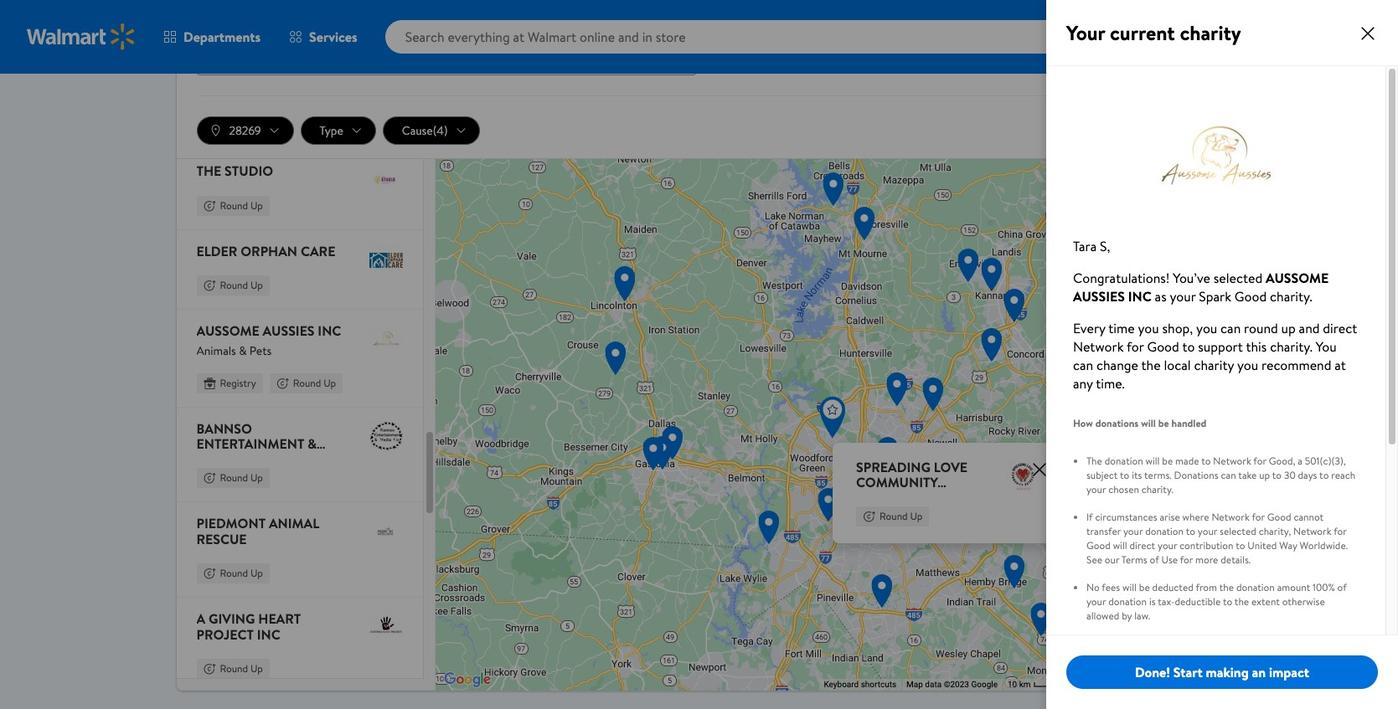 Task type: vqa. For each thing, say whether or not it's contained in the screenshot.
size associated with Shoe Size
no



Task type: locate. For each thing, give the bounding box(es) containing it.
to left support
[[1183, 338, 1196, 356]]

project
[[197, 626, 254, 644]]

round down elder
[[220, 278, 248, 293]]

aussies for aussome aussies inc animals & pets
[[263, 322, 315, 340]]

round up down 'aussome aussies inc animals & pets'
[[293, 376, 336, 390]]

care
[[301, 242, 336, 261]]

&
[[239, 342, 247, 359], [308, 435, 317, 453]]

2 vertical spatial can
[[1222, 469, 1237, 483]]

be inside the donation will be made to network for good, a 501(c)(3), subject to its terms.
[[1163, 454, 1174, 469]]

& right entertainment
[[308, 435, 317, 453]]

days
[[1299, 469, 1318, 483]]

can left "take"
[[1222, 469, 1237, 483]]

round up down 'rescue'
[[220, 567, 263, 581]]

1 vertical spatial aussies
[[263, 322, 315, 340]]

up down 'elder orphan care'
[[251, 278, 263, 293]]

your left 'by'
[[1087, 595, 1107, 609]]

1 horizontal spatial of
[[1338, 581, 1348, 595]]

will right 'fees'
[[1123, 581, 1137, 595]]

good up round
[[1235, 288, 1268, 306]]

1 vertical spatial of
[[1338, 581, 1348, 595]]

round down 'rescue'
[[220, 567, 248, 581]]

up for rescue
[[251, 567, 263, 581]]

up left and
[[1282, 319, 1297, 338]]

charity. right this
[[1271, 338, 1313, 356]]

round up
[[220, 198, 263, 213], [220, 278, 263, 293], [293, 376, 336, 390], [220, 471, 263, 486], [880, 510, 923, 524], [220, 567, 263, 581], [220, 662, 263, 676]]

good right time
[[1148, 338, 1180, 356]]

a inside the donation will be made to network for good, a 501(c)(3), subject to its terms.
[[1299, 454, 1303, 469]]

0 vertical spatial direct
[[1324, 319, 1358, 338]]

entertainment
[[197, 435, 305, 453]]

Search charity or registry name text field
[[197, 28, 696, 75]]

0 vertical spatial a
[[1299, 454, 1303, 469]]

aussome up animals
[[197, 322, 260, 340]]

0 horizontal spatial up
[[1260, 469, 1271, 483]]

1 horizontal spatial aussome
[[1267, 269, 1330, 288]]

to left united
[[1237, 539, 1246, 553]]

& left pets
[[239, 342, 247, 359]]

map
[[907, 681, 924, 690]]

1 vertical spatial can
[[1074, 356, 1094, 375]]

round up down co at the left bottom
[[220, 471, 263, 486]]

up for community
[[911, 510, 923, 524]]

round down outreach, at the bottom right of page
[[880, 510, 909, 524]]

take
[[1239, 469, 1258, 483]]

inc down love
[[936, 489, 959, 507]]

to inside no fees will be deducted from the donation amount 100% of your donation is tax-deductible to the extent otherwise allowed by law.
[[1224, 595, 1233, 609]]

the studio
[[197, 162, 273, 181]]

be inside no fees will be deducted from the donation amount 100% of your donation is tax-deductible to the extent otherwise allowed by law.
[[1140, 581, 1151, 595]]

10 km button
[[1003, 680, 1109, 692]]

0 vertical spatial be
[[1159, 417, 1170, 431]]

1 vertical spatial charity
[[1195, 356, 1235, 375]]

aussome inside 'aussome aussies inc animals & pets'
[[197, 322, 260, 340]]

1 horizontal spatial a
[[1299, 454, 1303, 469]]

inc
[[1129, 288, 1152, 306], [318, 322, 341, 340], [936, 489, 959, 507], [257, 626, 281, 644]]

can left round
[[1221, 319, 1242, 338]]

you inside you can change the local charity you recommend at any time.
[[1238, 356, 1259, 375]]

you right "shop,"
[[1197, 319, 1218, 338]]

you
[[1317, 338, 1338, 356]]

your current charity dialog
[[1047, 0, 1399, 710]]

be left handled
[[1159, 417, 1170, 431]]

be left tax-
[[1140, 581, 1151, 595]]

good inside every time you shop, you can round up and direct network for good to support this charity.
[[1148, 338, 1180, 356]]

deductible
[[1175, 595, 1221, 609]]

to inside every time you shop, you can round up and direct network for good to support this charity.
[[1183, 338, 1196, 356]]

bannso
[[197, 420, 252, 438]]

inc down care
[[318, 322, 341, 340]]

the left extent
[[1235, 595, 1250, 609]]

round up for care
[[220, 278, 263, 293]]

0 horizontal spatial of
[[1151, 553, 1160, 567]]

you down round
[[1238, 356, 1259, 375]]

outreach,
[[857, 489, 933, 507]]

good,
[[1270, 454, 1296, 469]]

direct left use
[[1130, 539, 1156, 553]]

aussies
[[1074, 288, 1126, 306], [263, 322, 315, 340]]

terms inside if circumstances arise where network for good cannot transfer your donation to your selected charity, network for good will direct your contribution to united way worldwide. see our terms of use for more details.
[[1122, 553, 1148, 567]]

to left 30
[[1273, 469, 1283, 483]]

0 horizontal spatial you
[[1139, 319, 1160, 338]]

aussome up and
[[1267, 269, 1330, 288]]

network inside every time you shop, you can round up and direct network for good to support this charity.
[[1074, 338, 1124, 356]]

can inside donations can take up to 30 days to reach your chosen charity.
[[1222, 469, 1237, 483]]

direct right and
[[1324, 319, 1358, 338]]

1 vertical spatial be
[[1163, 454, 1174, 469]]

s,
[[1101, 237, 1111, 256]]

round down project
[[220, 662, 248, 676]]

network inside the donation will be made to network for good, a 501(c)(3), subject to its terms.
[[1214, 454, 1252, 469]]

inc left as
[[1129, 288, 1152, 306]]

0 horizontal spatial aussome
[[197, 322, 260, 340]]

a giving heart project inc
[[197, 610, 301, 644]]

round for rescue
[[220, 567, 248, 581]]

see
[[1087, 553, 1103, 567]]

circumstances
[[1096, 510, 1158, 525]]

charity inside you can change the local charity you recommend at any time.
[[1195, 356, 1235, 375]]

be
[[1159, 417, 1170, 431], [1163, 454, 1174, 469], [1140, 581, 1151, 595]]

of left use
[[1151, 553, 1160, 567]]

terms right our
[[1122, 553, 1148, 567]]

0 vertical spatial can
[[1221, 319, 1242, 338]]

501(c)(3),
[[1306, 454, 1347, 469]]

heart
[[258, 610, 301, 629]]

2 vertical spatial be
[[1140, 581, 1151, 595]]

a right 30
[[1299, 454, 1303, 469]]

1 vertical spatial selected
[[1220, 525, 1257, 539]]

google
[[972, 681, 998, 690]]

allowed
[[1087, 609, 1120, 624]]

google image
[[440, 670, 495, 692]]

the
[[1142, 356, 1161, 375], [1220, 581, 1235, 595], [1235, 595, 1250, 609]]

the inside you can change the local charity you recommend at any time.
[[1142, 356, 1161, 375]]

close image
[[1030, 460, 1051, 480]]

round up down project
[[220, 662, 263, 676]]

shortcuts
[[861, 681, 897, 690]]

round for &
[[220, 471, 248, 486]]

a
[[1299, 454, 1303, 469], [1175, 681, 1179, 690]]

your inside donations can take up to 30 days to reach your chosen charity.
[[1087, 483, 1107, 497]]

28 button
[[1332, 17, 1394, 57]]

up down piedmont animal rescue
[[251, 567, 263, 581]]

round down the media
[[220, 471, 248, 486]]

up down 'aussome aussies inc animals & pets'
[[324, 376, 336, 390]]

spreading love community outreach, inc
[[857, 458, 968, 507]]

0 horizontal spatial direct
[[1130, 539, 1156, 553]]

2 horizontal spatial you
[[1238, 356, 1259, 375]]

inc inside spreading love community outreach, inc
[[936, 489, 959, 507]]

network
[[1074, 338, 1124, 356], [1214, 454, 1252, 469], [1212, 510, 1250, 525], [1294, 525, 1332, 539]]

will for donations
[[1142, 417, 1157, 431]]

is
[[1150, 595, 1156, 609]]

your
[[1067, 18, 1106, 47]]

for right use
[[1181, 553, 1194, 567]]

you right time
[[1139, 319, 1160, 338]]

good
[[1235, 288, 1268, 306], [1148, 338, 1180, 356], [1268, 510, 1292, 525], [1087, 539, 1111, 553]]

the left local
[[1142, 356, 1161, 375]]

to right from
[[1224, 595, 1233, 609]]

donation up use
[[1146, 525, 1184, 539]]

1 vertical spatial direct
[[1130, 539, 1156, 553]]

charity. up arise
[[1142, 483, 1174, 497]]

aussome inside aussome aussies inc
[[1267, 269, 1330, 288]]

co
[[242, 450, 262, 469]]

to right days
[[1320, 469, 1330, 483]]

will inside no fees will be deducted from the donation amount 100% of your donation is tax-deductible to the extent otherwise allowed by law.
[[1123, 581, 1137, 595]]

selected up details.
[[1220, 525, 1257, 539]]

1 horizontal spatial aussies
[[1074, 288, 1126, 306]]

0 vertical spatial of
[[1151, 553, 1160, 567]]

charity right local
[[1195, 356, 1235, 375]]

up right "take"
[[1260, 469, 1271, 483]]

round up for heart
[[220, 662, 263, 676]]

the right from
[[1220, 581, 1235, 595]]

for left local
[[1127, 338, 1145, 356]]

aussies up 'every'
[[1074, 288, 1126, 306]]

round for care
[[220, 278, 248, 293]]

2 vertical spatial charity.
[[1142, 483, 1174, 497]]

1 horizontal spatial up
[[1282, 319, 1297, 338]]

registry
[[220, 376, 256, 390]]

more
[[1196, 553, 1219, 567]]

media
[[197, 450, 239, 469]]

to right made
[[1202, 454, 1212, 469]]

& inside bannso entertainment & media co
[[308, 435, 317, 453]]

charity. inside every time you shop, you can round up and direct network for good to support this charity.
[[1271, 338, 1313, 356]]

where
[[1183, 510, 1210, 525]]

1 vertical spatial a
[[1175, 681, 1179, 690]]

network up time.
[[1074, 338, 1124, 356]]

0 vertical spatial terms
[[1122, 553, 1148, 567]]

aussies inside aussome aussies inc
[[1074, 288, 1126, 306]]

you
[[1139, 319, 1160, 338], [1197, 319, 1218, 338], [1238, 356, 1259, 375]]

will
[[1142, 417, 1157, 431], [1146, 454, 1160, 469], [1114, 539, 1128, 553], [1123, 581, 1137, 595]]

will for donation
[[1146, 454, 1160, 469]]

will right its
[[1146, 454, 1160, 469]]

1 vertical spatial terms
[[1114, 681, 1138, 690]]

0 vertical spatial aussies
[[1074, 288, 1126, 306]]

round
[[1245, 319, 1279, 338]]

a left 'map'
[[1175, 681, 1179, 690]]

1 vertical spatial aussome
[[197, 322, 260, 340]]

donations
[[1175, 469, 1219, 483]]

inc right giving
[[257, 626, 281, 644]]

direct
[[1324, 319, 1358, 338], [1130, 539, 1156, 553]]

aussome for aussome aussies inc
[[1267, 269, 1330, 288]]

terms
[[1122, 553, 1148, 567], [1114, 681, 1138, 690]]

will down circumstances
[[1114, 539, 1128, 553]]

your left the chosen
[[1087, 483, 1107, 497]]

be for deducted
[[1140, 581, 1151, 595]]

how donations will be handled
[[1074, 417, 1207, 431]]

charity right 'current'
[[1181, 18, 1242, 47]]

your current charity
[[1067, 18, 1242, 47]]

can inside you can change the local charity you recommend at any time.
[[1074, 356, 1094, 375]]

community
[[857, 473, 938, 492]]

1 vertical spatial charity.
[[1271, 338, 1313, 356]]

studio
[[225, 162, 273, 181]]

28
[[1366, 18, 1377, 32]]

to
[[1183, 338, 1196, 356], [1202, 454, 1212, 469], [1121, 469, 1130, 483], [1273, 469, 1283, 483], [1320, 469, 1330, 483], [1187, 525, 1196, 539], [1237, 539, 1246, 553], [1224, 595, 1233, 609]]

of right 100%
[[1338, 581, 1348, 595]]

0 horizontal spatial aussies
[[263, 322, 315, 340]]

aussies inside 'aussome aussies inc animals & pets'
[[263, 322, 315, 340]]

1 horizontal spatial &
[[308, 435, 317, 453]]

up down co at the left bottom
[[251, 471, 263, 486]]

donation
[[1105, 454, 1144, 469], [1146, 525, 1184, 539], [1237, 581, 1276, 595], [1109, 595, 1148, 609]]

0 horizontal spatial &
[[239, 342, 247, 359]]

terms left report
[[1114, 681, 1138, 690]]

0 vertical spatial up
[[1282, 319, 1297, 338]]

1 horizontal spatial direct
[[1324, 319, 1358, 338]]

no
[[1087, 581, 1100, 595]]

round up for community
[[880, 510, 923, 524]]

donations
[[1096, 417, 1139, 431]]

if circumstances arise where network for good cannot transfer your donation to your selected charity, network for good will direct your contribution to united way worldwide. see our terms of use for more details.
[[1087, 510, 1349, 567]]

for right cannot
[[1335, 525, 1347, 539]]

up down the a giving heart project inc
[[251, 662, 263, 676]]

an
[[1253, 664, 1267, 682]]

can left time.
[[1074, 356, 1094, 375]]

be left made
[[1163, 454, 1174, 469]]

of inside if circumstances arise where network for good cannot transfer your donation to your selected charity, network for good will direct your contribution to united way worldwide. see our terms of use for more details.
[[1151, 553, 1160, 567]]

round up down outreach, at the bottom right of page
[[880, 510, 923, 524]]

donation up the chosen
[[1105, 454, 1144, 469]]

1 vertical spatial up
[[1260, 469, 1271, 483]]

aussies up pets
[[263, 322, 315, 340]]

0 vertical spatial aussome
[[1267, 269, 1330, 288]]

cannot
[[1294, 510, 1325, 525]]

selected right 'you've'
[[1214, 269, 1263, 288]]

keyboard shortcuts
[[824, 681, 897, 690]]

selected inside if circumstances arise where network for good cannot transfer your donation to your selected charity, network for good will direct your contribution to united way worldwide. see our terms of use for more details.
[[1220, 525, 1257, 539]]

be for handled
[[1159, 417, 1170, 431]]

up down outreach, at the bottom right of page
[[911, 510, 923, 524]]

will inside the donation will be made to network for good, a 501(c)(3), subject to its terms.
[[1146, 454, 1160, 469]]

10 km
[[1008, 681, 1034, 690]]

done! start making an impact button
[[1067, 656, 1379, 690]]

30
[[1285, 469, 1296, 483]]

charity. up and
[[1271, 288, 1313, 306]]

0 vertical spatial &
[[239, 342, 247, 359]]

0 vertical spatial selected
[[1214, 269, 1263, 288]]

for left good,
[[1254, 454, 1267, 469]]

can
[[1221, 319, 1242, 338], [1074, 356, 1094, 375], [1222, 469, 1237, 483]]

1 vertical spatial &
[[308, 435, 317, 453]]

round up down elder
[[220, 278, 263, 293]]

will right donations
[[1142, 417, 1157, 431]]

report a map error link
[[1148, 681, 1217, 690]]

details.
[[1221, 553, 1252, 567]]

network right made
[[1214, 454, 1252, 469]]



Task type: describe. For each thing, give the bounding box(es) containing it.
map region
[[436, 159, 1223, 692]]

made
[[1176, 454, 1200, 469]]

amount
[[1278, 581, 1311, 595]]

©2023
[[944, 681, 970, 690]]

direct inside if circumstances arise where network for good cannot transfer your donation to your selected charity, network for good will direct your contribution to united way worldwide. see our terms of use for more details.
[[1130, 539, 1156, 553]]

to right arise
[[1187, 525, 1196, 539]]

contribution
[[1180, 539, 1234, 553]]

round up down the studio
[[220, 198, 263, 213]]

report a map error
[[1148, 681, 1217, 690]]

from
[[1196, 581, 1218, 595]]

up for heart
[[251, 662, 263, 676]]

shop,
[[1163, 319, 1194, 338]]

fees
[[1103, 581, 1121, 595]]

round for heart
[[220, 662, 248, 676]]

Search search field
[[385, 20, 1116, 54]]

charity,
[[1260, 525, 1292, 539]]

good left cannot
[[1268, 510, 1292, 525]]

piedmont animal rescue
[[197, 515, 320, 549]]

walmart image
[[27, 23, 136, 50]]

network right charity,
[[1294, 525, 1332, 539]]

km
[[1020, 681, 1031, 690]]

inc inside aussome aussies inc
[[1129, 288, 1152, 306]]

0 horizontal spatial a
[[1175, 681, 1179, 690]]

and
[[1300, 319, 1321, 338]]

otherwise
[[1283, 595, 1326, 609]]

done!
[[1136, 664, 1171, 682]]

round up for rescue
[[220, 567, 263, 581]]

will for fees
[[1123, 581, 1137, 595]]

impact
[[1270, 664, 1310, 682]]

up inside donations can take up to 30 days to reach your chosen charity.
[[1260, 469, 1271, 483]]

deducted
[[1153, 581, 1194, 595]]

charity. inside donations can take up to 30 days to reach your chosen charity.
[[1142, 483, 1174, 497]]

your right transfer
[[1124, 525, 1144, 539]]

network right where
[[1212, 510, 1250, 525]]

elder orphan care
[[197, 242, 336, 261]]

current
[[1111, 18, 1176, 47]]

round up for &
[[220, 471, 263, 486]]

report
[[1148, 681, 1172, 690]]

the
[[1087, 454, 1103, 469]]

united
[[1248, 539, 1278, 553]]

by
[[1122, 609, 1133, 624]]

up down "studio"
[[251, 198, 263, 213]]

be for made
[[1163, 454, 1174, 469]]

way
[[1280, 539, 1298, 553]]

every time you shop, you can round up and direct network for good to support this charity.
[[1074, 319, 1358, 356]]

as
[[1156, 288, 1167, 306]]

inc inside the a giving heart project inc
[[257, 626, 281, 644]]

change
[[1097, 356, 1139, 375]]

will inside if circumstances arise where network for good cannot transfer your donation to your selected charity, network for good will direct your contribution to united way worldwide. see our terms of use for more details.
[[1114, 539, 1128, 553]]

100%
[[1314, 581, 1336, 595]]

aussome for aussome aussies inc animals & pets
[[197, 322, 260, 340]]

your down arise
[[1158, 539, 1178, 553]]

map
[[1181, 681, 1198, 690]]

subject
[[1087, 469, 1118, 483]]

our
[[1105, 553, 1120, 567]]

search charity or registry name element
[[197, 7, 699, 75]]

reach
[[1332, 469, 1356, 483]]

can for you can change the local charity you recommend at any time.
[[1074, 356, 1094, 375]]

animal
[[269, 515, 320, 533]]

direct inside every time you shop, you can round up and direct network for good to support this charity.
[[1324, 319, 1358, 338]]

donation inside the donation will be made to network for good, a 501(c)(3), subject to its terms.
[[1105, 454, 1144, 469]]

giving
[[209, 610, 255, 629]]

orphan
[[241, 242, 298, 261]]

law.
[[1135, 609, 1151, 624]]

making
[[1207, 664, 1249, 682]]

as your spark good charity.
[[1152, 288, 1313, 306]]

of inside no fees will be deducted from the donation amount 100% of your donation is tax-deductible to the extent otherwise allowed by law.
[[1338, 581, 1348, 595]]

a
[[197, 610, 206, 629]]

chosen
[[1109, 483, 1140, 497]]

animals
[[197, 342, 236, 359]]

transfer
[[1087, 525, 1122, 539]]

1 horizontal spatial you
[[1197, 319, 1218, 338]]

for up united
[[1253, 510, 1266, 525]]

for inside the donation will be made to network for good, a 501(c)(3), subject to its terms.
[[1254, 454, 1267, 469]]

the
[[197, 162, 222, 181]]

elder
[[197, 242, 237, 261]]

if
[[1087, 510, 1094, 525]]

10
[[1008, 681, 1018, 690]]

love
[[935, 458, 968, 476]]

aussies for aussome aussies inc
[[1074, 288, 1126, 306]]

your right as
[[1171, 288, 1197, 306]]

good down if
[[1087, 539, 1111, 553]]

to left its
[[1121, 469, 1130, 483]]

rescue
[[197, 530, 247, 549]]

arise
[[1160, 510, 1181, 525]]

use
[[1162, 553, 1179, 567]]

for inside every time you shop, you can round up and direct network for good to support this charity.
[[1127, 338, 1145, 356]]

0 vertical spatial charity.
[[1271, 288, 1313, 306]]

& inside 'aussome aussies inc animals & pets'
[[239, 342, 247, 359]]

tara
[[1074, 237, 1097, 256]]

its
[[1133, 469, 1143, 483]]

pets
[[250, 342, 272, 359]]

time.
[[1097, 375, 1125, 393]]

map data ©2023 google
[[907, 681, 998, 690]]

local
[[1165, 356, 1192, 375]]

no fees will be deducted from the donation amount 100% of your donation is tax-deductible to the extent otherwise allowed by law.
[[1087, 581, 1348, 624]]

handled
[[1172, 417, 1207, 431]]

your inside no fees will be deducted from the donation amount 100% of your donation is tax-deductible to the extent otherwise allowed by law.
[[1087, 595, 1107, 609]]

inc inside 'aussome aussies inc animals & pets'
[[318, 322, 341, 340]]

aussome aussies inc logo image
[[1141, 86, 1292, 237]]

recommend
[[1262, 356, 1332, 375]]

spreading
[[857, 458, 931, 476]]

the donation will be made to network for good, a 501(c)(3), subject to its terms.
[[1087, 454, 1347, 483]]

aussome aussies inc animals & pets
[[197, 322, 341, 359]]

close image
[[1359, 23, 1379, 44]]

any
[[1074, 375, 1094, 393]]

at
[[1336, 356, 1347, 375]]

up for care
[[251, 278, 263, 293]]

can inside every time you shop, you can round up and direct network for good to support this charity.
[[1221, 319, 1242, 338]]

terms link
[[1114, 681, 1138, 690]]

terms.
[[1145, 469, 1172, 483]]

Walmart Site-Wide search field
[[385, 20, 1116, 54]]

congratulations! you've selected
[[1074, 269, 1267, 288]]

round down 'aussome aussies inc animals & pets'
[[293, 376, 321, 390]]

donation inside if circumstances arise where network for good cannot transfer your donation to your selected charity, network for good will direct your contribution to united way worldwide. see our terms of use for more details.
[[1146, 525, 1184, 539]]

piedmont
[[197, 515, 266, 533]]

start
[[1174, 664, 1203, 682]]

donation down details.
[[1237, 581, 1276, 595]]

0 vertical spatial charity
[[1181, 18, 1242, 47]]

tax-
[[1159, 595, 1176, 609]]

data
[[926, 681, 942, 690]]

up for &
[[251, 471, 263, 486]]

tara s,
[[1074, 237, 1111, 256]]

round for community
[[880, 510, 909, 524]]

can for donations can take up to 30 days to reach your chosen charity.
[[1222, 469, 1237, 483]]

donation left "is"
[[1109, 595, 1148, 609]]

your up more on the right of page
[[1199, 525, 1218, 539]]

congratulations!
[[1074, 269, 1171, 288]]

up inside every time you shop, you can round up and direct network for good to support this charity.
[[1282, 319, 1297, 338]]

donations can take up to 30 days to reach your chosen charity.
[[1087, 469, 1356, 497]]

round down the studio
[[220, 198, 248, 213]]

keyboard
[[824, 681, 859, 690]]



